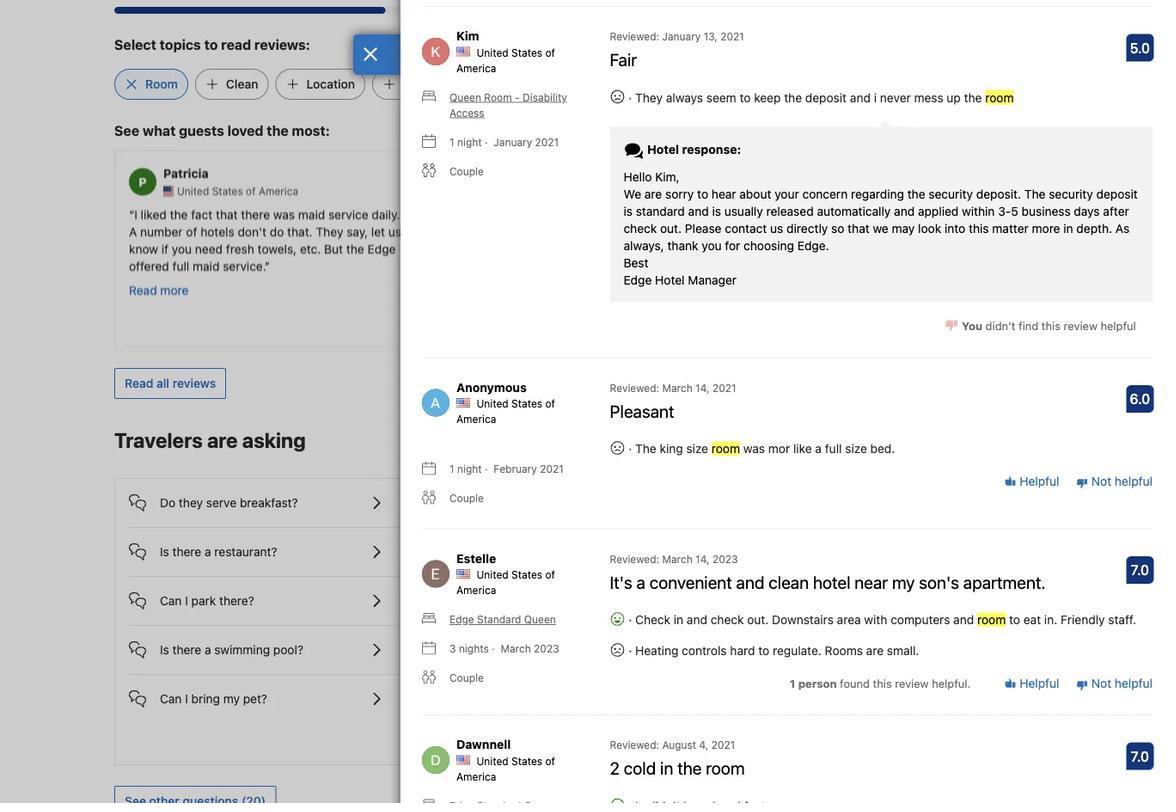 Task type: locate. For each thing, give the bounding box(es) containing it.
2 helpful from the top
[[1017, 677, 1060, 691]]

united down dawnnell
[[477, 755, 509, 767]]

2 horizontal spatial edge
[[624, 272, 652, 287]]

states up the fact at the left
[[212, 185, 243, 197]]

have
[[588, 592, 615, 606], [805, 663, 832, 677]]

it up weekend.
[[798, 258, 805, 272]]

pool?
[[273, 643, 304, 657]]

reviewed:
[[610, 30, 660, 42], [610, 382, 660, 394], [610, 553, 660, 565], [610, 739, 660, 751]]

1 reviewed: from the top
[[610, 30, 660, 42]]

0 horizontal spatial security
[[929, 186, 974, 201]]

1 vertical spatial we
[[859, 258, 875, 272]]

0 vertical spatial 14,
[[696, 382, 710, 394]]

you right "if" in the left top of the page
[[172, 241, 192, 255]]

have down it's
[[588, 592, 615, 606]]

united states of america down anonymous
[[457, 398, 555, 425]]

in for · check in and check out.  downstairs area with computers and room to eat in.  friendly staff.
[[674, 613, 684, 627]]

scored 6.0 element
[[1127, 385, 1154, 413]]

there inside button
[[172, 545, 201, 559]]

0 horizontal spatial they
[[316, 224, 344, 238]]

to inside i found it very conveniently located to yankee stadium, the cloisters and many delicious restaurants.
[[651, 207, 662, 221]]

it up stadium,
[[496, 207, 503, 221]]

1 vertical spatial night
[[457, 463, 482, 475]]

when
[[534, 545, 564, 559]]

to left hear at the right of page
[[698, 186, 709, 201]]

there down park
[[172, 643, 201, 657]]

1 horizontal spatial review
[[1064, 320, 1098, 333]]

1 vertical spatial hotel
[[814, 572, 851, 592]]

hotel inside " everything was wonderful. the staff was amazing. luis, dominic and eric were very helpful, professional and very informative. we liked it so much we reserved it for thanksgiving weekend. i would recommend this hotel to anyone. loved it.
[[961, 276, 988, 290]]

of inside "" i liked the fact that there was maid service daily. a number of hotels don't do that.  they say, let us know if you need fresh towels, etc.  but the edge offered full maid service."
[[186, 224, 197, 238]]

2 " from the left
[[769, 207, 774, 221]]

1 vertical spatial so
[[808, 258, 821, 272]]

it inside i found it very conveniently located to yankee stadium, the cloisters and many delicious restaurants.
[[496, 207, 503, 221]]

0 vertical spatial so
[[832, 221, 845, 235]]

more inside button
[[160, 282, 189, 297]]

read for read all reviews
[[125, 376, 153, 390]]

1 horizontal spatial it
[[798, 258, 805, 272]]

united states of america for pleasant
[[457, 398, 555, 425]]

are there rooms with an ocean view?
[[482, 655, 652, 686]]

they inside "" i liked the fact that there was maid service daily. a number of hotels don't do that.  they say, let us know if you need fresh towels, etc.  but the edge offered full maid service."
[[316, 224, 344, 238]]

mor
[[769, 441, 791, 456]]

1 can from the top
[[160, 594, 182, 608]]

march for it's a convenient and clean hotel near my son's apartment.
[[663, 553, 693, 565]]

standard
[[636, 204, 685, 218]]

found up stadium,
[[461, 207, 493, 221]]

queen room - disability access link
[[422, 89, 590, 120]]

" for " everything was wonderful. the staff was amazing. luis, dominic and eric were very helpful, professional and very informative. we liked it so much we reserved it for thanksgiving weekend. i would recommend this hotel to anyone. loved it.
[[769, 207, 774, 221]]

is for is there a spa?
[[482, 496, 491, 510]]

night
[[457, 136, 482, 148], [457, 463, 482, 475]]

america up located
[[579, 185, 618, 197]]

2021 up coviello united states of america
[[535, 136, 559, 148]]

out. up · heating controls hard to regulate.  rooms are small.
[[748, 613, 769, 627]]

2023
[[713, 553, 738, 565], [534, 643, 560, 655]]

0 horizontal spatial queen
[[450, 91, 482, 103]]

is inside button
[[160, 545, 169, 559]]

towels,
[[258, 241, 297, 255]]

p
[[139, 174, 147, 188]]

1 vertical spatial 7.0
[[1131, 748, 1150, 764]]

2 not helpful button from the top
[[1077, 675, 1153, 692]]

with inside are there rooms with a private bathroom?
[[575, 718, 598, 732]]

always
[[666, 90, 704, 104]]

2 cold in the room
[[610, 758, 745, 778]]

0 horizontal spatial is
[[624, 204, 633, 218]]

scored 7.0 element for it's a convenient and clean hotel near my son's apartment.
[[1127, 556, 1154, 584]]

size
[[687, 441, 709, 456], [846, 441, 868, 456]]

1 vertical spatial rooms
[[537, 718, 571, 732]]

0 vertical spatial check
[[624, 221, 657, 235]]

0 horizontal spatial my
[[223, 692, 240, 706]]

an down rooms
[[835, 663, 848, 677]]

are up view? at the bottom
[[482, 655, 501, 669]]

0 horizontal spatial found
[[461, 207, 493, 221]]

1 horizontal spatial my
[[893, 572, 915, 592]]

united up automatically
[[817, 185, 849, 197]]

thanksgiving
[[959, 258, 1032, 272]]

1 " from the left
[[129, 207, 134, 221]]

hotel
[[961, 276, 988, 290], [814, 572, 851, 592]]

they
[[179, 496, 203, 510]]

need
[[195, 241, 223, 255]]

we inside " everything was wonderful. the staff was amazing. luis, dominic and eric were very helpful, professional and very informative. we liked it so much we reserved it for thanksgiving weekend. i would recommend this hotel to anyone. loved it.
[[859, 258, 875, 272]]

the up applied
[[908, 186, 926, 201]]

is
[[624, 204, 633, 218], [712, 204, 722, 218]]

so up professional
[[832, 221, 845, 235]]

hotel down thank
[[655, 272, 685, 287]]

is for is there a swimming pool?
[[160, 643, 169, 657]]

a inside are there rooms with a private bathroom?
[[601, 718, 608, 732]]

hear
[[712, 186, 737, 201]]

america
[[457, 62, 496, 74], [259, 185, 299, 197], [579, 185, 618, 197], [899, 185, 938, 197], [457, 413, 496, 425], [457, 584, 496, 596], [457, 770, 496, 782]]

march down edge standard queen at the bottom of the page
[[501, 643, 531, 655]]

0 vertical spatial liked
[[141, 207, 167, 221]]

breakfast?
[[240, 496, 298, 510]]

concern
[[803, 186, 848, 201]]

i left park
[[185, 594, 188, 608]]

2 vertical spatial march
[[501, 643, 531, 655]]

this inside hello kim, we are sorry to hear about your concern regarding the security deposit. the security deposit is standard and is usually released automatically and applied within 3-5 business days after check out. please contact us directly so that we may look into this matter more in depth. as always, thank you for choosing edge. best edge hotel manager
[[969, 221, 990, 235]]

·
[[629, 90, 632, 104], [485, 136, 488, 148], [629, 441, 632, 456], [485, 463, 488, 475], [629, 613, 632, 627], [492, 643, 495, 655], [629, 644, 632, 658]]

2021 up spa?
[[540, 463, 564, 475]]

there for is there a restaurant?
[[172, 545, 201, 559]]

can
[[160, 594, 182, 608], [160, 692, 182, 706]]

0 horizontal spatial edge
[[368, 241, 396, 255]]

you
[[962, 320, 983, 333]]

1 vertical spatial "
[[861, 293, 866, 307]]

· down the non-
[[629, 613, 632, 627]]

stadium,
[[449, 224, 498, 238]]

was inside "" i liked the fact that there was maid service daily. a number of hotels don't do that.  they say, let us know if you need fresh towels, etc.  but the edge offered full maid service."
[[273, 207, 295, 221]]

14, for it's a convenient and clean hotel near my son's apartment.
[[696, 553, 710, 565]]

for down informative. at the right top
[[940, 258, 955, 272]]

read down offered
[[129, 282, 157, 297]]

1 vertical spatial in
[[674, 613, 684, 627]]

0 vertical spatial we
[[873, 221, 889, 235]]

america inside coviello united states of america
[[579, 185, 618, 197]]

1 vertical spatial found
[[840, 677, 870, 690]]

0 vertical spatial not helpful button
[[1077, 473, 1153, 490]]

and down "conveniently"
[[574, 224, 595, 238]]

cloisters
[[522, 224, 571, 238]]

0 vertical spatial review
[[1064, 320, 1098, 333]]

like
[[794, 441, 812, 456]]

0 vertical spatial with
[[865, 613, 888, 627]]

0 vertical spatial deposit
[[806, 90, 847, 104]]

and inside i found it very conveniently located to yankee stadium, the cloisters and many delicious restaurants.
[[574, 224, 595, 238]]

united inside coviello united states of america
[[497, 185, 529, 197]]

1 vertical spatial 1
[[450, 463, 455, 475]]

of down the fact at the left
[[186, 224, 197, 238]]

released
[[767, 204, 814, 218]]

queen up access
[[450, 91, 482, 103]]

january
[[663, 30, 701, 42], [494, 136, 532, 148]]

clean
[[226, 77, 258, 91]]

more down business
[[1032, 221, 1061, 235]]

this inside does this property have non- smoking rooms?
[[514, 592, 534, 606]]

rooms inside are there rooms with an ocean view?
[[537, 655, 571, 669]]

kim,
[[656, 169, 680, 183]]

1 vertical spatial out.
[[748, 613, 769, 627]]

there for is there a spa?
[[495, 496, 524, 510]]

united states of america for fair
[[457, 46, 555, 74]]

0 vertical spatial my
[[893, 572, 915, 592]]

2 7.0 from the top
[[1131, 748, 1150, 764]]

1
[[450, 136, 455, 148], [450, 463, 455, 475], [790, 677, 796, 690]]

a left the restaurant?
[[205, 545, 211, 559]]

there for is there a swimming pool?
[[172, 643, 201, 657]]

never
[[881, 90, 911, 104]]

is down can i park there?
[[160, 643, 169, 657]]

0 vertical spatial 2023
[[713, 553, 738, 565]]

1 vertical spatial hotel
[[655, 272, 685, 287]]

in down reviewed: august 4, 2021
[[661, 758, 674, 778]]

security up applied
[[929, 186, 974, 201]]

1 helpful button from the top
[[1005, 473, 1060, 490]]

i inside i found it very conveniently located to yankee stadium, the cloisters and many delicious restaurants.
[[454, 207, 457, 221]]

1 vertical spatial with
[[575, 655, 598, 669]]

to right hard
[[759, 644, 770, 658]]

united states of america image
[[163, 186, 174, 196], [803, 186, 814, 196]]

1 horizontal spatial maid
[[298, 207, 325, 221]]

are inside are there rooms with a private bathroom?
[[482, 718, 501, 732]]

1 vertical spatial they
[[316, 224, 344, 238]]

3 reviewed: from the top
[[610, 553, 660, 565]]

0 horizontal spatial for
[[725, 238, 741, 252]]

1 horizontal spatial are
[[645, 186, 662, 201]]

are up instant
[[867, 644, 884, 658]]

daily.
[[372, 207, 400, 221]]

rooms up "bathroom?"
[[537, 718, 571, 732]]

that inside "" i liked the fact that there was maid service daily. a number of hotels don't do that.  they say, let us know if you need fresh towels, etc.  but the edge offered full maid service."
[[216, 207, 238, 221]]

a
[[129, 224, 137, 238]]

are for are there rooms with an ocean view?
[[482, 655, 501, 669]]

couple for it's a convenient and clean hotel near my son's apartment.
[[450, 672, 484, 684]]

close image
[[363, 47, 378, 61]]

0 vertical spatial full
[[172, 258, 189, 272]]

1 couple from the top
[[450, 165, 484, 177]]

1 are from the top
[[482, 655, 501, 669]]

march
[[663, 382, 693, 394], [663, 553, 693, 565], [501, 643, 531, 655]]

edge.
[[798, 238, 830, 252]]

2 couple from the top
[[450, 492, 484, 504]]

can i park there? button
[[129, 577, 401, 611]]

1 horizontal spatial "
[[769, 207, 774, 221]]

1 vertical spatial queen
[[524, 613, 556, 625]]

1 size from the left
[[687, 441, 709, 456]]

4 reviewed: from the top
[[610, 739, 660, 751]]

1 vertical spatial check
[[711, 613, 744, 627]]

smoking
[[482, 609, 529, 623]]

choosing
[[744, 238, 795, 252]]

0 horizontal spatial have
[[588, 592, 615, 606]]

0 vertical spatial helpful button
[[1005, 473, 1060, 490]]

so
[[832, 221, 845, 235], [808, 258, 821, 272]]

hello
[[624, 169, 652, 183]]

2 scored 7.0 element from the top
[[1127, 742, 1154, 770]]

is
[[482, 496, 491, 510], [160, 545, 169, 559], [160, 643, 169, 657]]

response:
[[682, 142, 742, 157]]

reviews
[[173, 376, 216, 390]]

reviewed: up "fair" in the top of the page
[[610, 30, 660, 42]]

read for read more
[[129, 282, 157, 297]]

1 vertical spatial march
[[663, 553, 693, 565]]

1 united states of america image from the left
[[163, 186, 174, 196]]

" inside " everything was wonderful. the staff was amazing. luis, dominic and eric were very helpful, professional and very informative. we liked it so much we reserved it for thanksgiving weekend. i would recommend this hotel to anyone. loved it.
[[769, 207, 774, 221]]

restaurant?
[[214, 545, 277, 559]]

we up would
[[859, 258, 875, 272]]

1 vertical spatial not
[[1092, 677, 1112, 691]]

review for helpful
[[1064, 320, 1098, 333]]

1 vertical spatial liked
[[769, 258, 795, 272]]

1 vertical spatial deposit
[[1097, 186, 1139, 201]]

the up restaurants.
[[501, 224, 519, 238]]

queen
[[450, 91, 482, 103], [524, 613, 556, 625]]

2021 for fair
[[721, 30, 745, 42]]

is for is there a restaurant?
[[160, 545, 169, 559]]

0 vertical spatial not helpful
[[1089, 474, 1153, 489]]

i inside " everything was wonderful. the staff was amazing. luis, dominic and eric were very helpful, professional and very informative. we liked it so much we reserved it for thanksgiving weekend. i would recommend this hotel to anyone. loved it.
[[825, 276, 828, 290]]

2 vertical spatial 1
[[790, 677, 796, 690]]

reviewed: for fair
[[610, 30, 660, 42]]

an
[[601, 655, 615, 669], [835, 663, 848, 677]]

eric
[[924, 224, 945, 238]]

deposit
[[806, 90, 847, 104], [1097, 186, 1139, 201]]

2 vertical spatial is
[[160, 643, 169, 657]]

scored 7.0 element
[[1127, 556, 1154, 584], [1127, 742, 1154, 770]]

1 vertical spatial couple
[[450, 492, 484, 504]]

reviewed: for it's a convenient and clean hotel near my son's apartment.
[[610, 553, 660, 565]]

rooms
[[825, 644, 863, 658]]

edge inside "" i liked the fact that there was maid service daily. a number of hotels don't do that.  they say, let us know if you need fresh towels, etc.  but the edge offered full maid service."
[[368, 241, 396, 255]]

2021 for 2 cold in the room
[[712, 739, 736, 751]]

0 horizontal spatial liked
[[141, 207, 167, 221]]

most:
[[292, 122, 330, 139]]

of down how and when do i pay?
[[546, 569, 555, 581]]

3 couple from the top
[[450, 672, 484, 684]]

very inside i found it very conveniently located to yankee stadium, the cloisters and many delicious restaurants.
[[506, 207, 530, 221]]

this inside " everything was wonderful. the staff was amazing. luis, dominic and eric were very helpful, professional and very informative. we liked it so much we reserved it for thanksgiving weekend. i would recommend this hotel to anyone. loved it.
[[937, 276, 957, 290]]

deposit inside hello kim, we are sorry to hear about your concern regarding the security deposit. the security deposit is standard and is usually released automatically and applied within 3-5 business days after check out. please contact us directly so that we may look into this matter more in depth. as always, thank you for choosing edge. best edge hotel manager
[[1097, 186, 1139, 201]]

is down 1 night · february 2021
[[482, 496, 491, 510]]

1 scored 7.0 element from the top
[[1127, 556, 1154, 584]]

does this property have non- smoking rooms?
[[482, 592, 644, 623]]

queen inside queen room - disability access
[[450, 91, 482, 103]]

us right let
[[389, 224, 402, 238]]

1 vertical spatial helpful
[[1017, 677, 1060, 691]]

edge down best
[[624, 272, 652, 287]]

check
[[624, 221, 657, 235], [711, 613, 744, 627]]

recommend
[[868, 276, 934, 290]]

read
[[221, 36, 251, 53]]

united states of america up wonderful.
[[817, 185, 938, 197]]

with right area
[[865, 613, 888, 627]]

liked down helpful,
[[769, 258, 795, 272]]

do right when
[[567, 545, 581, 559]]

an inside are there rooms with an ocean view?
[[601, 655, 615, 669]]

2021 right 4,
[[712, 739, 736, 751]]

very
[[506, 207, 530, 221], [978, 224, 1002, 238], [908, 241, 932, 255]]

are inside are there rooms with an ocean view?
[[482, 655, 501, 669]]

2 horizontal spatial it
[[930, 258, 937, 272]]

0 vertical spatial helpful
[[1017, 474, 1060, 489]]

with inside are there rooms with an ocean view?
[[575, 655, 598, 669]]

couple for fair
[[450, 165, 484, 177]]

more inside hello kim, we are sorry to hear about your concern regarding the security deposit. the security deposit is standard and is usually released automatically and applied within 3-5 business days after check out. please contact us directly so that we may look into this matter more in depth. as always, thank you for choosing edge. best edge hotel manager
[[1032, 221, 1061, 235]]

my inside button
[[223, 692, 240, 706]]

2023 up convenient
[[713, 553, 738, 565]]

for down contact at right
[[725, 238, 741, 252]]

1 7.0 from the top
[[1131, 562, 1150, 578]]

1 14, from the top
[[696, 382, 710, 394]]

the inside i found it very conveniently located to yankee stadium, the cloisters and many delicious restaurants.
[[501, 224, 519, 238]]

full inside "" i liked the fact that there was maid service daily. a number of hotels don't do that.  they say, let us know if you need fresh towels, etc.  but the edge offered full maid service."
[[172, 258, 189, 272]]

are left asking at the bottom of page
[[207, 428, 238, 452]]

hotel left 'near'
[[814, 572, 851, 592]]

review
[[1064, 320, 1098, 333], [895, 677, 929, 690]]

you inside "" i liked the fact that there was maid service daily. a number of hotels don't do that.  they say, let us know if you need fresh towels, etc.  but the edge offered full maid service."
[[172, 241, 192, 255]]

much
[[825, 258, 856, 272]]

travelers are asking
[[114, 428, 306, 452]]

2 horizontal spatial we
[[1004, 241, 1022, 255]]

instant
[[851, 663, 889, 677]]

reviewed: up pleasant
[[610, 382, 660, 394]]

2021 right 13,
[[721, 30, 745, 42]]

view?
[[482, 672, 513, 686]]

in
[[1064, 221, 1074, 235], [674, 613, 684, 627], [661, 758, 674, 778]]

" inside "" i liked the fact that there was maid service daily. a number of hotels don't do that.  they say, let us know if you need fresh towels, etc.  but the edge offered full maid service."
[[129, 207, 134, 221]]

0 vertical spatial read
[[129, 282, 157, 297]]

7.0 for it's a convenient and clean hotel near my son's apartment.
[[1131, 562, 1150, 578]]

2 reviewed: from the top
[[610, 382, 660, 394]]

1 horizontal spatial check
[[711, 613, 744, 627]]

i inside "" i liked the fact that there was maid service daily. a number of hotels don't do that.  they say, let us know if you need fresh towels, etc.  but the edge offered full maid service."
[[134, 207, 138, 221]]

hotel response:
[[645, 142, 742, 157]]

scored 7.0 element for 2 cold in the room
[[1127, 742, 1154, 770]]

march up pleasant
[[663, 382, 693, 394]]

0 horizontal spatial full
[[172, 258, 189, 272]]

2 helpful button from the top
[[1005, 675, 1060, 692]]

1 night from the top
[[457, 136, 482, 148]]

are up dawnnell
[[482, 718, 501, 732]]

0 vertical spatial 7.0
[[1131, 562, 1150, 578]]

2 horizontal spatial the
[[1025, 186, 1046, 201]]

0 horizontal spatial hotel
[[814, 572, 851, 592]]

states up "conveniently"
[[532, 185, 563, 197]]

1 rooms from the top
[[537, 655, 571, 669]]

1 horizontal spatial queen
[[524, 613, 556, 625]]

hotel down "thanksgiving"
[[961, 276, 988, 290]]

1 vertical spatial we
[[1004, 241, 1022, 255]]

2 vertical spatial we
[[784, 663, 802, 677]]

check up hard
[[711, 613, 744, 627]]

reviewed: for 2 cold in the room
[[610, 739, 660, 751]]

0 horizontal spatial we
[[624, 186, 642, 201]]

united down "kim"
[[477, 46, 509, 58]]

read more button
[[129, 281, 189, 298]]

1 vertical spatial review
[[895, 677, 929, 690]]

2 vertical spatial are
[[867, 644, 884, 658]]

0 horizontal spatial you
[[172, 241, 192, 255]]

liked up number
[[141, 207, 167, 221]]

read inside this is a carousel with rotating slides. it displays featured reviews of the property. use the next and previous buttons to navigate. region
[[129, 282, 157, 297]]

of up wonderful.
[[886, 185, 896, 197]]

do inside button
[[567, 545, 581, 559]]

in right 'check'
[[674, 613, 684, 627]]

room down topics
[[145, 77, 178, 91]]

united states of america for it's a convenient and clean hotel near my son's apartment.
[[457, 569, 555, 596]]

0 vertical spatial out.
[[661, 221, 682, 235]]

1 horizontal spatial "
[[861, 293, 866, 307]]

1 vertical spatial are
[[482, 718, 501, 732]]

2 14, from the top
[[696, 553, 710, 565]]

1 horizontal spatial that
[[848, 221, 870, 235]]

are there rooms with a private bathroom?
[[482, 718, 649, 749]]

united down anonymous
[[477, 398, 509, 410]]

couple
[[450, 165, 484, 177], [450, 492, 484, 504], [450, 672, 484, 684]]

1 horizontal spatial so
[[832, 221, 845, 235]]

convenient
[[650, 572, 733, 592]]

" down would
[[861, 293, 866, 307]]

1 vertical spatial 2023
[[534, 643, 560, 655]]

night for 1 night · february 2021
[[457, 463, 482, 475]]

out. inside hello kim, we are sorry to hear about your concern regarding the security deposit. the security deposit is standard and is usually released automatically and applied within 3-5 business days after check out. please contact us directly so that we may look into this matter more in depth. as always, thank you for choosing edge. best edge hotel manager
[[661, 221, 682, 235]]

2 can from the top
[[160, 692, 182, 706]]

1 horizontal spatial security
[[1049, 186, 1094, 201]]

0 horizontal spatial are
[[207, 428, 238, 452]]

1 vertical spatial edge
[[624, 272, 652, 287]]

read left all
[[125, 376, 153, 390]]

room left -
[[484, 91, 512, 103]]

is there a swimming pool? button
[[129, 626, 401, 660]]

0 vertical spatial march
[[663, 382, 693, 394]]

found down instant
[[840, 677, 870, 690]]

0 vertical spatial rooms
[[537, 655, 571, 669]]

" for professional
[[861, 293, 866, 307]]

for inside hello kim, we are sorry to hear about your concern regarding the security deposit. the security deposit is standard and is usually released automatically and applied within 3-5 business days after check out. please contact us directly so that we may look into this matter more in depth. as always, thank you for choosing edge. best edge hotel manager
[[725, 238, 741, 252]]

we down hello
[[624, 186, 642, 201]]

not helpful down 6.0
[[1089, 474, 1153, 489]]

august
[[663, 739, 697, 751]]

14, for pleasant
[[696, 382, 710, 394]]

2 vertical spatial with
[[575, 718, 598, 732]]

free wifi 9.0 meter
[[114, 7, 416, 14]]

helpful down staff.
[[1115, 677, 1153, 691]]

us inside hello kim, we are sorry to hear about your concern regarding the security deposit. the security deposit is standard and is usually released automatically and applied within 3-5 business days after check out. please contact us directly so that we may look into this matter more in depth. as always, thank you for choosing edge. best edge hotel manager
[[771, 221, 784, 235]]

2 rooms from the top
[[537, 718, 571, 732]]

2 horizontal spatial very
[[978, 224, 1002, 238]]

· left heating
[[629, 644, 632, 658]]

night down access
[[457, 136, 482, 148]]

there inside are there rooms with a private bathroom?
[[504, 718, 533, 732]]

found
[[461, 207, 493, 221], [840, 677, 870, 690]]

rooms inside are there rooms with a private bathroom?
[[537, 718, 571, 732]]

0 horizontal spatial maid
[[193, 258, 220, 272]]

america down "kim"
[[457, 62, 496, 74]]

cold
[[624, 758, 656, 778]]

1 horizontal spatial full
[[825, 441, 842, 456]]

edge down let
[[368, 241, 396, 255]]

loved
[[816, 293, 849, 307]]

is there a swimming pool?
[[160, 643, 304, 657]]

there inside are there rooms with an ocean view?
[[504, 655, 533, 669]]

2 vertical spatial couple
[[450, 672, 484, 684]]

helpful
[[1017, 474, 1060, 489], [1017, 677, 1060, 691]]

best
[[624, 255, 649, 269]]

1 vertical spatial scored 7.0 element
[[1127, 742, 1154, 770]]

many
[[598, 224, 628, 238]]

for
[[725, 238, 741, 252], [940, 258, 955, 272]]

room left mor
[[712, 441, 741, 456]]

the up eric
[[924, 207, 945, 221]]

and right how at the bottom left
[[510, 545, 531, 559]]

find
[[1019, 320, 1039, 333]]

14, up convenient
[[696, 553, 710, 565]]

very up cloisters at the left
[[506, 207, 530, 221]]

2 are from the top
[[482, 718, 501, 732]]

0 horizontal spatial more
[[160, 282, 189, 297]]

1 horizontal spatial hotel
[[961, 276, 988, 290]]

rooms for view?
[[537, 655, 571, 669]]

my
[[893, 572, 915, 592], [223, 692, 240, 706]]

0 vertical spatial scored 7.0 element
[[1127, 556, 1154, 584]]

found inside i found it very conveniently located to yankee stadium, the cloisters and many delicious restaurants.
[[461, 207, 493, 221]]

2 night from the top
[[457, 463, 482, 475]]

it right reserved
[[930, 258, 937, 272]]

hotel inside hello kim, we are sorry to hear about your concern regarding the security deposit. the security deposit is standard and is usually released automatically and applied within 3-5 business days after check out. please contact us directly so that we may look into this matter more in depth. as always, thank you for choosing edge. best edge hotel manager
[[655, 272, 685, 287]]

check inside hello kim, we are sorry to hear about your concern regarding the security deposit. the security deposit is standard and is usually released automatically and applied within 3-5 business days after check out. please contact us directly so that we may look into this matter more in depth. as always, thank you for choosing edge. best edge hotel manager
[[624, 221, 657, 235]]



Task type: vqa. For each thing, say whether or not it's contained in the screenshot.
Coviello United States of America
yes



Task type: describe. For each thing, give the bounding box(es) containing it.
2 not helpful from the top
[[1089, 677, 1153, 691]]

can for can i bring my pet?
[[160, 692, 182, 706]]

1 horizontal spatial we
[[784, 663, 802, 677]]

scored 5.0 element
[[1127, 34, 1154, 61]]

was left mor
[[744, 441, 765, 456]]

is there a restaurant?
[[160, 545, 277, 559]]

i found it very conveniently located to yankee stadium, the cloisters and many delicious restaurants.
[[449, 207, 705, 255]]

1 night · february 2021
[[450, 463, 564, 475]]

united down how at the bottom left
[[477, 569, 509, 581]]

how and when do i pay? button
[[451, 528, 724, 562]]

us inside "" i liked the fact that there was maid service daily. a number of hotels don't do that.  they say, let us know if you need fresh towels, etc.  but the edge offered full maid service."
[[389, 224, 402, 238]]

ocean
[[618, 655, 652, 669]]

march for pleasant
[[663, 382, 693, 394]]

· down "fair" in the top of the page
[[629, 90, 632, 104]]

king
[[660, 441, 683, 456]]

this is a carousel with rotating slides. it displays featured reviews of the property. use the next and previous buttons to navigate. region
[[101, 143, 1074, 354]]

in inside hello kim, we are sorry to hear about your concern regarding the security deposit. the security deposit is standard and is usually released automatically and applied within 3-5 business days after check out. please contact us directly so that we may look into this matter more in depth. as always, thank you for choosing edge. best edge hotel manager
[[1064, 221, 1074, 235]]

ask a question
[[868, 618, 951, 632]]

room inside queen room - disability access
[[484, 91, 512, 103]]

" everything was wonderful. the staff was amazing. luis, dominic and eric were very helpful, professional and very informative. we liked it so much we reserved it for thanksgiving weekend. i would recommend this hotel to anyone. loved it.
[[769, 207, 1032, 307]]

all
[[157, 376, 169, 390]]

and left clean
[[737, 572, 765, 592]]

0 horizontal spatial 2023
[[534, 643, 560, 655]]

-
[[515, 91, 520, 103]]

1 vertical spatial january
[[494, 136, 532, 148]]

the right "loved"
[[267, 122, 289, 139]]

regulate.
[[773, 644, 822, 658]]

1 vertical spatial helpful
[[1115, 474, 1153, 489]]

united states of america for 2 cold in the room
[[457, 755, 555, 782]]

i left the pay?
[[585, 545, 588, 559]]

let
[[371, 224, 385, 238]]

1 vertical spatial maid
[[193, 258, 220, 272]]

the inside hello kim, we are sorry to hear about your concern regarding the security deposit. the security deposit is standard and is usually released automatically and applied within 3-5 business days after check out. please contact us directly so that we may look into this matter more in depth. as always, thank you for choosing edge. best edge hotel manager
[[908, 186, 926, 201]]

2 not from the top
[[1092, 677, 1112, 691]]

2 security from the left
[[1049, 186, 1094, 201]]

up
[[947, 90, 961, 104]]

manager
[[688, 272, 737, 287]]

to left the keep
[[740, 90, 751, 104]]

clean
[[769, 572, 809, 592]]

0 vertical spatial january
[[663, 30, 701, 42]]

3
[[450, 643, 456, 655]]

7.0 for 2 cold in the room
[[1131, 748, 1150, 764]]

room right up at the right top of page
[[986, 90, 1014, 104]]

· down pleasant
[[629, 441, 632, 456]]

and up reserved
[[884, 241, 905, 255]]

so inside " everything was wonderful. the staff was amazing. luis, dominic and eric were very helpful, professional and very informative. we liked it so much we reserved it for thanksgiving weekend. i would recommend this hotel to anyone. loved it.
[[808, 258, 821, 272]]

room down apartment.
[[978, 613, 1006, 627]]

and up controls
[[687, 613, 708, 627]]

conveniently
[[533, 207, 603, 221]]

america up applied
[[899, 185, 938, 197]]

reviewed: january 13, 2021
[[610, 30, 745, 42]]

of up disability
[[546, 46, 555, 58]]

does this property have non- smoking rooms? button
[[451, 577, 724, 625]]

queen inside edge standard queen link
[[524, 613, 556, 625]]

to left read
[[204, 36, 218, 53]]

that inside hello kim, we are sorry to hear about your concern regarding the security deposit. the security deposit is standard and is usually released automatically and applied within 3-5 business days after check out. please contact us directly so that we may look into this matter more in depth. as always, thank you for choosing edge. best edge hotel manager
[[848, 221, 870, 235]]

hotels
[[201, 224, 235, 238]]

2 size from the left
[[846, 441, 868, 456]]

a left swimming
[[205, 643, 211, 657]]

contact
[[725, 221, 767, 235]]

do inside "" i liked the fact that there was maid service daily. a number of hotels don't do that.  they say, let us know if you need fresh towels, etc.  but the edge offered full maid service."
[[270, 224, 284, 238]]

with for private
[[575, 718, 598, 732]]

it's a convenient and clean hotel near my son's apartment.
[[610, 572, 1046, 592]]

depth.
[[1077, 221, 1113, 235]]

coviello united states of america
[[483, 166, 618, 197]]

don't
[[238, 224, 267, 238]]

we inside hello kim, we are sorry to hear about your concern regarding the security deposit. the security deposit is standard and is usually released automatically and applied within 3-5 business days after check out. please contact us directly so that we may look into this matter more in depth. as always, thank you for choosing edge. best edge hotel manager
[[624, 186, 642, 201]]

location
[[307, 77, 355, 91]]

1 not helpful button from the top
[[1077, 473, 1153, 490]]

1 helpful from the top
[[1017, 474, 1060, 489]]

ask
[[868, 618, 889, 632]]

are for are there rooms with a private bathroom?
[[482, 718, 501, 732]]

1 vertical spatial very
[[978, 224, 1002, 238]]

private
[[611, 718, 649, 732]]

the inside hello kim, we are sorry to hear about your concern regarding the security deposit. the security deposit is standard and is usually released automatically and applied within 3-5 business days after check out. please contact us directly so that we may look into this matter more in depth. as always, thank you for choosing edge. best edge hotel manager
[[1025, 186, 1046, 201]]

3-
[[999, 204, 1012, 218]]

a right like at the right bottom
[[816, 441, 822, 456]]

the down august
[[678, 758, 702, 778]]

1 horizontal spatial edge
[[450, 613, 474, 625]]

you inside hello kim, we are sorry to hear about your concern regarding the security deposit. the security deposit is standard and is usually released automatically and applied within 3-5 business days after check out. please contact us directly so that we may look into this matter more in depth. as always, thank you for choosing edge. best edge hotel manager
[[702, 238, 722, 252]]

night for 1 night · january 2021
[[457, 136, 482, 148]]

reserved
[[878, 258, 926, 272]]

states up -
[[512, 46, 543, 58]]

0 horizontal spatial room
[[145, 77, 178, 91]]

reviewed: march 14, 2021
[[610, 382, 737, 394]]

0 vertical spatial maid
[[298, 207, 325, 221]]

for inside " everything was wonderful. the staff was amazing. luis, dominic and eric were very helpful, professional and very informative. we liked it so much we reserved it for thanksgiving weekend. i would recommend this hotel to anyone. loved it.
[[940, 258, 955, 272]]

read more
[[129, 282, 189, 297]]

2 is from the left
[[712, 204, 722, 218]]

can i bring my pet?
[[160, 692, 267, 706]]

professional
[[813, 241, 881, 255]]

to left the eat
[[1010, 613, 1021, 627]]

swimming
[[214, 643, 270, 657]]

states down anonymous
[[512, 398, 543, 410]]

united down patricia
[[177, 185, 209, 197]]

5.0
[[1131, 39, 1151, 56]]

bathroom?
[[482, 735, 542, 749]]

dawnnell
[[457, 737, 511, 751]]

spa?
[[537, 496, 563, 510]]

pet?
[[243, 692, 267, 706]]

2 vertical spatial the
[[636, 441, 657, 456]]

1 for 1 person found this review helpful.
[[790, 677, 796, 690]]

can for can i park there?
[[160, 594, 182, 608]]

1 horizontal spatial 2023
[[713, 553, 738, 565]]

say,
[[347, 224, 368, 238]]

and up may
[[895, 204, 915, 218]]

and up "please"
[[689, 204, 709, 218]]

1 horizontal spatial found
[[840, 677, 870, 690]]

the left the fact at the left
[[170, 207, 188, 221]]

read all reviews
[[125, 376, 216, 390]]

to inside hello kim, we are sorry to hear about your concern regarding the security deposit. the security deposit is standard and is usually released automatically and applied within 3-5 business days after check out. please contact us directly so that we may look into this matter more in depth. as always, thank you for choosing edge. best edge hotel manager
[[698, 186, 709, 201]]

america down dawnnell
[[457, 770, 496, 782]]

1 for 1 night · february 2021
[[450, 463, 455, 475]]

to inside " everything was wonderful. the staff was amazing. luis, dominic and eric were very helpful, professional and very informative. we liked it so much we reserved it for thanksgiving weekend. i would recommend this hotel to anyone. loved it.
[[992, 276, 1003, 290]]

and inside button
[[510, 545, 531, 559]]

of inside coviello united states of america
[[566, 185, 576, 197]]

was up luis,
[[837, 207, 858, 221]]

· check in and check out.  downstairs area with computers and room to eat in.  friendly staff.
[[626, 613, 1137, 627]]

there for are there rooms with a private bathroom?
[[504, 718, 533, 732]]

with for ocean
[[575, 655, 598, 669]]

· up the coviello
[[485, 136, 488, 148]]

1 horizontal spatial an
[[835, 663, 848, 677]]

it.
[[852, 293, 861, 307]]

nights
[[459, 643, 489, 655]]

america up edge standard queen link
[[457, 584, 496, 596]]

2 horizontal spatial are
[[867, 644, 884, 658]]

i left bring
[[185, 692, 188, 706]]

offered
[[129, 258, 169, 272]]

the down say,
[[347, 241, 364, 255]]

and left eric
[[900, 224, 921, 238]]

amazing.
[[769, 224, 819, 238]]

is there a restaurant? button
[[129, 528, 401, 562]]

know
[[129, 241, 158, 255]]

located
[[607, 207, 648, 221]]

liked inside " everything was wonderful. the staff was amazing. luis, dominic and eric were very helpful, professional and very informative. we liked it so much we reserved it for thanksgiving weekend. i would recommend this hotel to anyone. loved it.
[[769, 258, 795, 272]]

0 horizontal spatial deposit
[[806, 90, 847, 104]]

2021 for pleasant
[[713, 382, 737, 394]]

of down are there rooms with a private bathroom? at the bottom
[[546, 755, 555, 767]]

luis,
[[822, 224, 848, 238]]

serve
[[206, 496, 237, 510]]

read all reviews button
[[114, 368, 226, 399]]

united states of america up don't
[[177, 185, 299, 197]]

the right the keep
[[785, 90, 802, 104]]

patricia
[[163, 166, 209, 180]]

room down 4,
[[706, 758, 745, 778]]

still
[[858, 567, 889, 587]]

can i park there?
[[160, 594, 254, 608]]

· heating controls hard to regulate.  rooms are small.
[[626, 644, 920, 658]]

looking?
[[893, 567, 961, 587]]

0 vertical spatial helpful
[[1101, 320, 1137, 333]]

rooms for bathroom?
[[537, 718, 571, 732]]

fact
[[191, 207, 213, 221]]

a right ask
[[892, 618, 899, 632]]

liked inside "" i liked the fact that there was maid service daily. a number of hotels don't do that.  they say, let us know if you need fresh towels, etc.  but the edge offered full maid service."
[[141, 207, 167, 221]]

america up that.
[[259, 185, 299, 197]]

2 vertical spatial helpful
[[1115, 677, 1153, 691]]

2 united states of america image from the left
[[803, 186, 814, 196]]

1 horizontal spatial out.
[[748, 613, 769, 627]]

1 for 1 night · january 2021
[[450, 136, 455, 148]]

of up 1 night · february 2021
[[546, 398, 555, 410]]

in.
[[1045, 613, 1058, 627]]

in for 2 cold in the room
[[661, 758, 674, 778]]

1 vertical spatial full
[[825, 441, 842, 456]]

america down anonymous
[[457, 413, 496, 425]]

most
[[950, 663, 977, 677]]

may
[[892, 221, 915, 235]]

· right nights
[[492, 643, 495, 655]]

yankee
[[666, 207, 705, 221]]

automatically
[[817, 204, 891, 218]]

1 security from the left
[[929, 186, 974, 201]]

still looking?
[[858, 567, 961, 587]]

1 not helpful from the top
[[1089, 474, 1153, 489]]

this down instant
[[873, 677, 892, 690]]

states inside coviello united states of america
[[532, 185, 563, 197]]

edge inside hello kim, we are sorry to hear about your concern regarding the security deposit. the security deposit is standard and is usually released automatically and applied within 3-5 business days after check out. please contact us directly so that we may look into this matter more in depth. as always, thank you for choosing edge. best edge hotel manager
[[624, 272, 652, 287]]

kim
[[457, 29, 480, 43]]

2 vertical spatial very
[[908, 241, 932, 255]]

0 vertical spatial they
[[636, 90, 663, 104]]

february
[[494, 463, 537, 475]]

1 night · january 2021
[[450, 136, 559, 148]]

have inside does this property have non- smoking rooms?
[[588, 592, 615, 606]]

reviewed: for pleasant
[[610, 382, 660, 394]]

1 horizontal spatial have
[[805, 663, 832, 677]]

· left february
[[485, 463, 488, 475]]

this right find
[[1042, 320, 1061, 333]]

how
[[482, 545, 507, 559]]

etc.
[[300, 241, 321, 255]]

reviewed: march 14, 2023
[[610, 553, 738, 565]]

helpful.
[[932, 677, 971, 690]]

review for helpful.
[[895, 677, 929, 690]]

1 is from the left
[[624, 204, 633, 218]]

states up automatically
[[852, 185, 883, 197]]

of up don't
[[246, 185, 256, 197]]

0 vertical spatial hotel
[[648, 142, 680, 157]]

" for don't
[[265, 258, 270, 272]]

it's
[[610, 572, 633, 592]]

and left i
[[850, 90, 871, 104]]

the right up at the right top of page
[[965, 90, 983, 104]]

1 not from the top
[[1092, 474, 1112, 489]]

we inside " everything was wonderful. the staff was amazing. luis, dominic and eric were very helpful, professional and very informative. we liked it so much we reserved it for thanksgiving weekend. i would recommend this hotel to anyone. loved it.
[[1004, 241, 1022, 255]]

there inside "" i liked the fact that there was maid service daily. a number of hotels don't do that.  they say, let us know if you need fresh towels, etc.  but the edge offered full maid service."
[[241, 207, 270, 221]]

seem
[[707, 90, 737, 104]]

states down "bathroom?"
[[512, 755, 543, 767]]

" for " i liked the fact that there was maid service daily. a number of hotels don't do that.  they say, let us know if you need fresh towels, etc.  but the edge offered full maid service.
[[129, 207, 134, 221]]

if
[[162, 241, 169, 255]]

heating
[[636, 644, 679, 658]]

reviewed: august 4, 2021
[[610, 739, 736, 751]]

are inside hello kim, we are sorry to hear about your concern regarding the security deposit. the security deposit is standard and is usually released automatically and applied within 3-5 business days after check out. please contact us directly so that we may look into this matter more in depth. as always, thank you for choosing edge. best edge hotel manager
[[645, 186, 662, 201]]

states down when
[[512, 569, 543, 581]]

so inside hello kim, we are sorry to hear about your concern regarding the security deposit. the security deposit is standard and is usually released automatically and applied within 3-5 business days after check out. please contact us directly so that we may look into this matter more in depth. as always, thank you for choosing edge. best edge hotel manager
[[832, 221, 845, 235]]

and right question
[[954, 613, 975, 627]]

was left 3-
[[977, 207, 999, 221]]

1 person found this review helpful.
[[790, 677, 971, 690]]

we inside hello kim, we are sorry to hear about your concern regarding the security deposit. the security deposit is standard and is usually released automatically and applied within 3-5 business days after check out. please contact us directly so that we may look into this matter more in depth. as always, thank you for choosing edge. best edge hotel manager
[[873, 221, 889, 235]]

there for are there rooms with an ocean view?
[[504, 655, 533, 669]]

a right it's
[[637, 572, 646, 592]]

a left spa?
[[527, 496, 533, 510]]

pleasant
[[610, 401, 675, 421]]

6.0
[[1130, 391, 1151, 407]]

the inside " everything was wonderful. the staff was amazing. luis, dominic and eric were very helpful, professional and very informative. we liked it so much we reserved it for thanksgiving weekend. i would recommend this hotel to anyone. loved it.
[[924, 207, 945, 221]]

pay?
[[591, 545, 617, 559]]

that.
[[287, 224, 313, 238]]

wonderful.
[[861, 207, 921, 221]]

2
[[610, 758, 620, 778]]

question
[[902, 618, 951, 632]]

to up 'helpful.'
[[935, 663, 946, 677]]

but
[[324, 241, 343, 255]]

does
[[482, 592, 511, 606]]

a inside button
[[205, 545, 211, 559]]

days
[[1075, 204, 1100, 218]]



